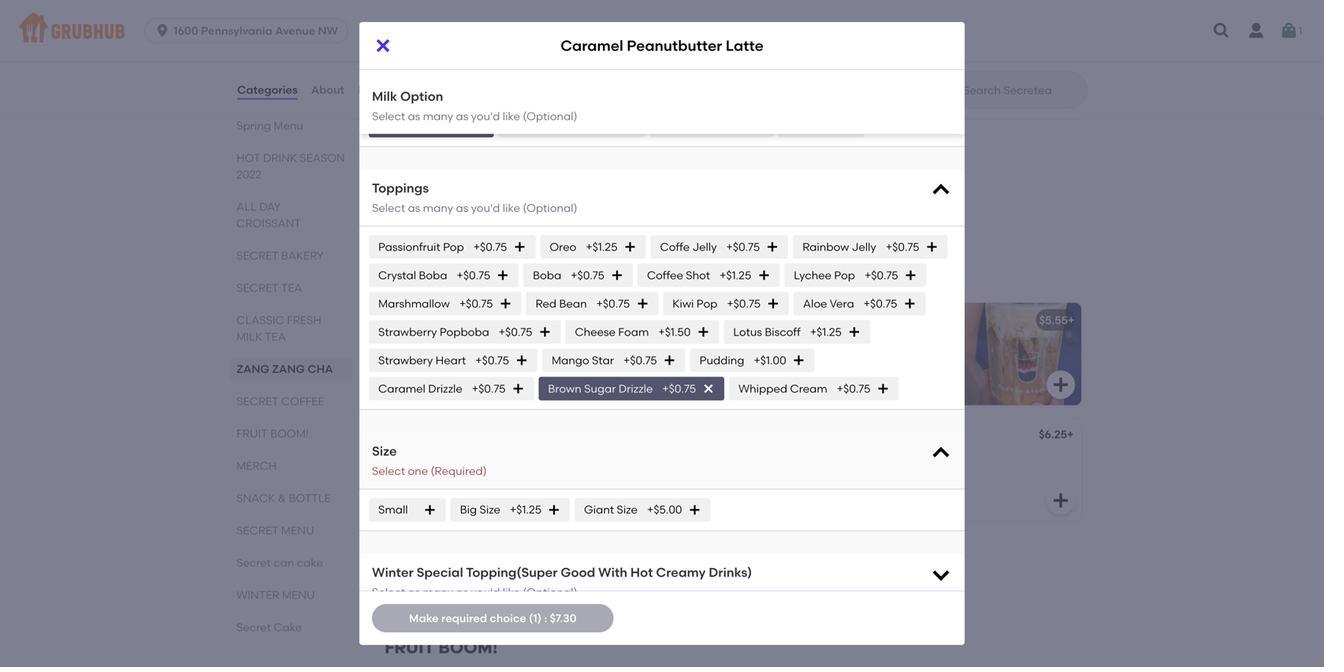 Task type: vqa. For each thing, say whether or not it's contained in the screenshot.
Dinner Pizzas tab
no



Task type: locate. For each thing, give the bounding box(es) containing it.
secret coffee down passionfruit pop
[[385, 266, 522, 286]]

many right reviews
[[423, 80, 454, 94]]

secret coffee down the zang zang cha
[[237, 395, 324, 408]]

crystal boba
[[379, 269, 448, 282]]

+$1.25 right the big size
[[510, 504, 542, 517]]

brown
[[902, 314, 936, 327], [548, 382, 582, 396]]

select down reviews
[[372, 110, 405, 123]]

pop right kiwi
[[697, 297, 718, 311]]

oat down whipped
[[751, 430, 772, 443]]

$5.80 for strawberry dirty milk
[[686, 142, 715, 155]]

0 horizontal spatial size
[[372, 444, 397, 459]]

lotus biscoff
[[734, 326, 801, 339]]

2 select from the top
[[372, 110, 405, 123]]

milk up reviews
[[372, 59, 397, 75]]

red bean
[[536, 297, 587, 311]]

winter special topping(super good with hot creamy drinks) select as many as you'd like (optional)
[[372, 565, 753, 600]]

2 $5.80 + from the top
[[686, 314, 722, 327]]

jelly for coffe jelly
[[693, 240, 717, 254]]

creamy
[[656, 565, 706, 581]]

fresh
[[287, 314, 322, 327]]

you'd inside "toppings select as many as you'd like (optional)"
[[471, 202, 500, 215]]

many up passionfruit pop
[[423, 202, 454, 215]]

many inside winter special topping(super good with hot creamy drinks) select as many as you'd like (optional)
[[423, 586, 454, 600]]

fruit
[[237, 427, 268, 441], [385, 638, 435, 659]]

1 horizontal spatial boom!
[[439, 638, 498, 659]]

pop up the vera
[[835, 269, 856, 282]]

zang left 'cha'
[[272, 363, 305, 376]]

1 vertical spatial boom!
[[439, 638, 498, 659]]

0 vertical spatial pop
[[443, 240, 464, 254]]

classic
[[237, 314, 284, 327]]

secret up classic
[[237, 282, 279, 295]]

cream
[[791, 382, 828, 396]]

aloe vera
[[804, 297, 855, 311]]

1 horizontal spatial jelly
[[852, 240, 877, 254]]

with
[[599, 565, 628, 581]]

boom! up merch
[[270, 427, 309, 441]]

1 vertical spatial secret coffee
[[237, 395, 324, 408]]

0 horizontal spatial fruit boom!
[[237, 427, 309, 441]]

0 horizontal spatial coffee
[[438, 430, 475, 443]]

secret
[[397, 546, 432, 559], [237, 557, 271, 570], [237, 621, 271, 635]]

1 milk option select as many as you'd like (optional) from the top
[[372, 59, 578, 94]]

0 horizontal spatial sugar
[[584, 382, 616, 396]]

+$0.75 for mango star
[[624, 354, 657, 367]]

0 vertical spatial caramel
[[561, 37, 624, 54]]

3 you'd from the top
[[471, 202, 500, 215]]

1 vertical spatial caramel
[[397, 314, 445, 327]]

milk right dirty in the left top of the page
[[489, 142, 511, 155]]

1 horizontal spatial sugar
[[939, 314, 971, 327]]

brown down mango
[[548, 382, 582, 396]]

4 (optional) from the top
[[523, 586, 578, 600]]

1 like from the top
[[503, 80, 520, 94]]

3 like from the top
[[503, 202, 520, 215]]

jelly for rainbow jelly
[[852, 240, 877, 254]]

0 vertical spatial brown
[[902, 314, 936, 327]]

2 jelly from the left
[[852, 240, 877, 254]]

1 horizontal spatial fruit boom!
[[385, 638, 498, 659]]

svg image inside 1 button
[[1280, 21, 1299, 40]]

1 horizontal spatial size
[[480, 504, 501, 517]]

menu up cake
[[282, 589, 315, 602]]

0 vertical spatial option
[[401, 59, 443, 75]]

1 option from the top
[[401, 59, 443, 75]]

0 vertical spatial sugar
[[939, 314, 971, 327]]

coffee up the popboba at the left
[[455, 266, 522, 286]]

+ for caramel peanutbutter latte
[[715, 314, 722, 327]]

jelly right rainbow on the top right of page
[[852, 240, 877, 254]]

1 $5.80 from the top
[[686, 142, 715, 155]]

fruit boom! up merch
[[237, 427, 309, 441]]

menu down 'bottle'
[[281, 524, 314, 538]]

drizzle down heart
[[428, 382, 463, 396]]

0 vertical spatial boom!
[[270, 427, 309, 441]]

fruit boom! down "make"
[[385, 638, 498, 659]]

1 horizontal spatial coffee
[[647, 269, 684, 282]]

+$1.50
[[659, 326, 691, 339]]

1 vertical spatial option
[[401, 89, 443, 104]]

+$0.75 for oat milk
[[432, 119, 466, 132]]

select down toppings
[[372, 202, 405, 215]]

almond
[[508, 119, 550, 132]]

size right big
[[480, 504, 501, 517]]

0 vertical spatial $5.80
[[686, 142, 715, 155]]

+
[[715, 142, 722, 155], [715, 314, 722, 327], [1069, 314, 1075, 327], [1068, 428, 1074, 442], [715, 430, 722, 443], [714, 544, 721, 558]]

drizzle down the cheese foam
[[619, 382, 653, 396]]

not for secret latte
[[442, 568, 460, 581]]

strawberry down oat milk
[[397, 142, 457, 155]]

1 horizontal spatial cheese
[[751, 314, 792, 327]]

secret bakery
[[237, 249, 324, 263]]

cheese for cheese foam
[[575, 326, 616, 339]]

0 horizontal spatial drizzle
[[428, 382, 463, 396]]

0 horizontal spatial zang
[[237, 363, 270, 376]]

1 vertical spatial $5.80 +
[[686, 314, 722, 327]]

(optional) inside "toppings select as many as you'd like (optional)"
[[523, 202, 578, 215]]

+$0.75 for brown sugar drizzle
[[663, 382, 696, 396]]

$5.25 +
[[687, 430, 722, 443]]

0 horizontal spatial brown
[[548, 382, 582, 396]]

not
[[795, 48, 813, 62], [442, 164, 460, 178], [442, 336, 460, 350], [442, 452, 460, 466], [442, 568, 460, 581]]

fruit up merch
[[237, 427, 268, 441]]

0 vertical spatial coffee
[[455, 266, 522, 286]]

boba down passionfruit pop
[[419, 269, 448, 282]]

many up strawberry dirty milk
[[423, 110, 454, 123]]

0 horizontal spatial caramel peanutbutter latte
[[397, 314, 551, 327]]

1 (optional) from the top
[[523, 80, 578, 94]]

+$0.75 for crystal boba
[[457, 269, 491, 282]]

1 vertical spatial coffee
[[281, 395, 324, 408]]

+$0.75 for rainbow jelly
[[886, 240, 920, 254]]

biscoff
[[765, 326, 801, 339]]

1 horizontal spatial drizzle
[[619, 382, 653, 396]]

1 horizontal spatial w.
[[886, 314, 900, 327]]

2 horizontal spatial cheese
[[846, 430, 887, 443]]

0 vertical spatial w.
[[886, 314, 900, 327]]

2 horizontal spatial pop
[[835, 269, 856, 282]]

0 horizontal spatial peanutbutter
[[448, 314, 520, 327]]

topping for marble coffee
[[397, 452, 440, 466]]

1 horizontal spatial fruit
[[385, 638, 435, 659]]

good
[[561, 565, 596, 581]]

0 horizontal spatial cheese
[[575, 326, 616, 339]]

2 vertical spatial caramel
[[379, 382, 426, 396]]

strawberry dirty milk
[[397, 142, 511, 155]]

3 many from the top
[[423, 202, 454, 215]]

select
[[372, 80, 405, 94], [372, 110, 405, 123], [372, 202, 405, 215], [372, 465, 405, 478], [372, 586, 405, 600]]

like inside winter special topping(super good with hot creamy drinks) select as many as you'd like (optional)
[[503, 586, 520, 600]]

secret down croissant
[[237, 249, 279, 263]]

1 horizontal spatial oat
[[751, 430, 772, 443]]

0 vertical spatial strawberry
[[397, 142, 457, 155]]

winter
[[372, 565, 414, 581]]

(required)
[[431, 465, 487, 478]]

coffee down coffe
[[647, 269, 684, 282]]

size up "small"
[[372, 444, 397, 459]]

option up oat milk
[[401, 89, 443, 104]]

4 you'd from the top
[[471, 586, 500, 600]]

1 horizontal spatial zang
[[272, 363, 305, 376]]

milk down whipped cream
[[774, 430, 796, 443]]

1 button
[[1280, 17, 1303, 45]]

0 horizontal spatial fruit
[[237, 427, 268, 441]]

1 vertical spatial sugar
[[584, 382, 616, 396]]

1 horizontal spatial boba
[[533, 269, 562, 282]]

caramel peanutbutter latte
[[561, 37, 764, 54], [397, 314, 551, 327]]

aloe
[[804, 297, 828, 311]]

topping not included! for strawberry dirty milk
[[397, 164, 512, 178]]

3 (optional) from the top
[[523, 202, 578, 215]]

hot drink season 2022
[[237, 151, 345, 181]]

1 vertical spatial strawberry
[[379, 326, 437, 339]]

topping not included!
[[751, 48, 865, 62], [397, 164, 512, 178], [397, 336, 512, 350], [397, 452, 512, 466], [397, 568, 512, 581]]

0 vertical spatial peanutbutter
[[627, 37, 723, 54]]

caramel peanutbutter latte image
[[610, 303, 729, 406]]

whipped cream
[[739, 382, 828, 396]]

0 horizontal spatial coffee
[[281, 395, 324, 408]]

1 horizontal spatial coffee
[[455, 266, 522, 286]]

(1)
[[529, 612, 542, 626]]

0 horizontal spatial secret coffee
[[237, 395, 324, 408]]

shot
[[686, 269, 711, 282]]

+$1.25 right the oreo
[[586, 240, 618, 254]]

1 vertical spatial $5.80
[[686, 314, 715, 327]]

toppings select as many as you'd like (optional)
[[372, 181, 578, 215]]

+$0.75 for caramel drizzle
[[472, 382, 506, 396]]

tea down classic
[[265, 330, 286, 344]]

0 vertical spatial caramel peanutbutter latte
[[561, 37, 764, 54]]

cheese foam cold brew w. brown sugar image
[[964, 303, 1082, 406]]

+$0.75 for whipped cream
[[837, 382, 871, 396]]

avenue
[[275, 24, 315, 37]]

can
[[274, 557, 294, 570]]

3 select from the top
[[372, 202, 405, 215]]

1600 pennsylvania avenue nw button
[[144, 18, 355, 43]]

1 vertical spatial brown
[[548, 382, 582, 396]]

boba up 'red'
[[533, 269, 562, 282]]

1 horizontal spatial pop
[[697, 297, 718, 311]]

not inside button
[[795, 48, 813, 62]]

0 vertical spatial oat
[[379, 119, 399, 132]]

kiwi
[[673, 297, 694, 311]]

secret left the can
[[237, 557, 271, 570]]

brown right brew
[[902, 314, 936, 327]]

oat for oat milk
[[379, 119, 399, 132]]

+$1.25 for lotus biscoff
[[811, 326, 842, 339]]

foam for cheese foam
[[619, 326, 649, 339]]

(optional)
[[523, 80, 578, 94], [523, 110, 578, 123], [523, 202, 578, 215], [523, 586, 578, 600]]

1 vertical spatial menu
[[282, 589, 315, 602]]

1 $5.80 + from the top
[[686, 142, 722, 155]]

4 like from the top
[[503, 586, 520, 600]]

menu for winter menu
[[282, 589, 315, 602]]

select inside "toppings select as many as you'd like (optional)"
[[372, 202, 405, 215]]

select down winter
[[372, 586, 405, 600]]

not for strawberry dirty milk
[[442, 164, 460, 178]]

2 horizontal spatial size
[[617, 504, 638, 517]]

svg image
[[155, 23, 170, 39], [1052, 88, 1071, 107], [624, 241, 637, 254], [767, 241, 779, 254], [758, 269, 771, 282], [905, 269, 918, 282], [637, 298, 649, 310], [904, 298, 917, 310], [697, 326, 710, 339], [849, 326, 861, 339], [793, 354, 806, 367], [699, 376, 718, 395], [512, 383, 525, 395], [703, 383, 715, 395], [931, 443, 953, 465], [699, 492, 718, 511], [548, 504, 561, 517], [699, 576, 718, 595]]

0 horizontal spatial jelly
[[693, 240, 717, 254]]

svg image
[[1213, 21, 1232, 40], [1280, 21, 1299, 40], [374, 36, 393, 55], [472, 120, 485, 132], [931, 180, 953, 202], [514, 241, 526, 254], [926, 241, 939, 254], [497, 269, 510, 282], [611, 269, 624, 282], [500, 298, 512, 310], [767, 298, 780, 310], [539, 326, 552, 339], [516, 354, 528, 367], [664, 354, 676, 367], [1052, 376, 1071, 395], [877, 383, 890, 395], [1052, 492, 1071, 511], [424, 504, 437, 517], [689, 504, 701, 517], [931, 564, 953, 586]]

0 vertical spatial menu
[[281, 524, 314, 538]]

2 horizontal spatial foam
[[890, 430, 921, 443]]

zang zang cha
[[237, 363, 333, 376]]

0 horizontal spatial oat
[[379, 119, 399, 132]]

$5.80
[[686, 142, 715, 155], [686, 314, 715, 327]]

+$0.75 for aloe vera
[[864, 297, 898, 311]]

$5.80 + for strawberry dirty milk
[[686, 142, 722, 155]]

5 select from the top
[[372, 586, 405, 600]]

big
[[460, 504, 477, 517]]

+$0.75 for marshmallow
[[460, 297, 493, 311]]

strawberry up strawbery
[[379, 326, 437, 339]]

$6.25 +
[[1039, 428, 1074, 442]]

2 many from the top
[[423, 110, 454, 123]]

topping(super
[[466, 565, 558, 581]]

1 vertical spatial oat
[[751, 430, 772, 443]]

1 horizontal spatial foam
[[794, 314, 825, 327]]

secret up winter
[[397, 546, 432, 559]]

coffee up (required)
[[438, 430, 475, 443]]

pop right passionfruit
[[443, 240, 464, 254]]

1 vertical spatial pop
[[835, 269, 856, 282]]

+$1.25 right shot
[[720, 269, 752, 282]]

select left one
[[372, 465, 405, 478]]

bottle
[[289, 492, 331, 505]]

tea down bakery
[[281, 282, 302, 295]]

passionfruit pop
[[379, 240, 464, 254]]

jelly
[[693, 240, 717, 254], [852, 240, 877, 254]]

0 vertical spatial $5.80 +
[[686, 142, 722, 155]]

4 select from the top
[[372, 465, 405, 478]]

small
[[379, 504, 408, 517]]

option up reviews
[[401, 59, 443, 75]]

milk right the almond
[[553, 119, 574, 132]]

strawberry for strawberry dirty milk
[[397, 142, 457, 155]]

1 vertical spatial coffee
[[438, 430, 475, 443]]

tea
[[281, 282, 302, 295], [265, 330, 286, 344]]

oat down reviews button
[[379, 119, 399, 132]]

+$0.75
[[432, 119, 466, 132], [474, 240, 507, 254], [727, 240, 760, 254], [886, 240, 920, 254], [457, 269, 491, 282], [571, 269, 605, 282], [865, 269, 899, 282], [460, 297, 493, 311], [597, 297, 630, 311], [727, 297, 761, 311], [864, 297, 898, 311], [499, 326, 533, 339], [476, 354, 509, 367], [624, 354, 657, 367], [472, 382, 506, 396], [663, 382, 696, 396], [837, 382, 871, 396]]

select up oat milk
[[372, 80, 405, 94]]

&
[[278, 492, 286, 505]]

you'd
[[471, 80, 500, 94], [471, 110, 500, 123], [471, 202, 500, 215], [471, 586, 500, 600]]

0 horizontal spatial w.
[[830, 430, 844, 443]]

0 horizontal spatial foam
[[619, 326, 649, 339]]

included!
[[816, 48, 865, 62], [463, 164, 512, 178], [463, 336, 512, 350], [463, 452, 512, 466], [463, 568, 512, 581]]

topping
[[751, 48, 793, 62], [397, 164, 440, 178], [397, 336, 440, 350], [397, 452, 440, 466], [397, 568, 440, 581]]

boom! down 'required'
[[439, 638, 498, 659]]

secret down winter
[[237, 621, 271, 635]]

1 horizontal spatial secret coffee
[[385, 266, 522, 286]]

1 drizzle from the left
[[428, 382, 463, 396]]

giant
[[584, 504, 614, 517]]

0 vertical spatial coffee
[[647, 269, 684, 282]]

popboba
[[440, 326, 490, 339]]

coffee down 'cha'
[[281, 395, 324, 408]]

2 vertical spatial pop
[[697, 297, 718, 311]]

1 jelly from the left
[[693, 240, 717, 254]]

categories
[[237, 83, 298, 96]]

1 vertical spatial tea
[[265, 330, 286, 344]]

many down special
[[423, 586, 454, 600]]

secret tea
[[237, 282, 302, 295]]

2 $5.80 from the top
[[686, 314, 715, 327]]

+$1.25 down aloe vera
[[811, 326, 842, 339]]

like
[[503, 80, 520, 94], [503, 110, 520, 123], [503, 202, 520, 215], [503, 586, 520, 600]]

+$1.25 for oreo
[[586, 240, 618, 254]]

jelly up shot
[[693, 240, 717, 254]]

1 horizontal spatial peanutbutter
[[627, 37, 723, 54]]

milk
[[372, 59, 397, 75], [372, 89, 397, 104], [402, 119, 423, 132], [553, 119, 574, 132], [489, 142, 511, 155], [774, 430, 796, 443]]

0 horizontal spatial boba
[[419, 269, 448, 282]]

4 many from the top
[[423, 586, 454, 600]]

+$0.75 for coffe jelly
[[727, 240, 760, 254]]

option
[[401, 59, 443, 75], [401, 89, 443, 104]]

zang down milk
[[237, 363, 270, 376]]

mango star
[[552, 354, 614, 367]]

fruit down "make"
[[385, 638, 435, 659]]

$7.30
[[550, 612, 577, 626]]

zang
[[237, 363, 270, 376], [272, 363, 305, 376]]

snack & bottle
[[237, 492, 331, 505]]

rainbow jelly
[[803, 240, 877, 254]]

0 vertical spatial tea
[[281, 282, 302, 295]]

0 horizontal spatial pop
[[443, 240, 464, 254]]

+$0.75 for lychee pop
[[865, 269, 899, 282]]

size
[[372, 444, 397, 459], [480, 504, 501, 517], [617, 504, 638, 517]]

size select one (required)
[[372, 444, 487, 478]]

size right giant
[[617, 504, 638, 517]]

brew
[[856, 314, 883, 327]]

0 vertical spatial fruit boom!
[[237, 427, 309, 441]]



Task type: describe. For each thing, give the bounding box(es) containing it.
menu for secret menu
[[281, 524, 314, 538]]

1 you'd from the top
[[471, 80, 500, 94]]

strawberry dirty milk image
[[610, 131, 729, 234]]

+$0.75 for strawbery heart
[[476, 354, 509, 367]]

secret down 'snack'
[[237, 524, 279, 538]]

size inside size select one (required)
[[372, 444, 397, 459]]

bean
[[559, 297, 587, 311]]

1 vertical spatial fruit boom!
[[385, 638, 498, 659]]

2 like from the top
[[503, 110, 520, 123]]

secret latte
[[397, 546, 464, 559]]

1 vertical spatial peanutbutter
[[448, 314, 520, 327]]

all day croissant
[[237, 200, 301, 230]]

1 vertical spatial w.
[[830, 430, 844, 443]]

oat for oat milk latte w. cheese foam
[[751, 430, 772, 443]]

1 vertical spatial caramel peanutbutter latte
[[397, 314, 551, 327]]

+$0.75 for passionfruit pop
[[474, 240, 507, 254]]

secret for secret cake
[[237, 621, 271, 635]]

coffee shot
[[647, 269, 711, 282]]

2 drizzle from the left
[[619, 382, 653, 396]]

crystal
[[379, 269, 416, 282]]

size for big size
[[480, 504, 501, 517]]

included! for marble coffee
[[463, 452, 512, 466]]

1 zang from the left
[[237, 363, 270, 376]]

milk up strawberry dirty milk
[[402, 119, 423, 132]]

+$0.75 for boba
[[571, 269, 605, 282]]

2022
[[237, 168, 262, 181]]

bakery
[[281, 249, 324, 263]]

topping not included! inside topping not included! button
[[751, 48, 865, 62]]

marble coffee image
[[610, 419, 729, 522]]

topping not included! button
[[741, 15, 1082, 118]]

1 horizontal spatial caramel peanutbutter latte
[[561, 37, 764, 54]]

pop for kiwi pop
[[697, 297, 718, 311]]

strawberry for strawberry popboba
[[379, 326, 437, 339]]

oero dirty milk image
[[610, 15, 729, 118]]

heart
[[436, 354, 466, 367]]

secret can cake
[[237, 557, 323, 570]]

+ for strawberry dirty milk
[[715, 142, 722, 155]]

about button
[[310, 62, 345, 118]]

drink
[[263, 151, 297, 165]]

strawbery heart
[[379, 354, 466, 367]]

select inside winter special topping(super good with hot creamy drinks) select as many as you'd like (optional)
[[372, 586, 405, 600]]

snack
[[237, 492, 275, 505]]

1 select from the top
[[372, 80, 405, 94]]

pudding
[[700, 354, 745, 367]]

2 (optional) from the top
[[523, 110, 578, 123]]

spring
[[237, 119, 271, 132]]

hot
[[237, 151, 261, 165]]

marble coffee
[[397, 430, 475, 443]]

2 you'd from the top
[[471, 110, 500, 123]]

day
[[259, 200, 281, 214]]

(optional) inside winter special topping(super good with hot creamy drinks) select as many as you'd like (optional)
[[523, 586, 578, 600]]

main navigation navigation
[[0, 0, 1325, 62]]

croissant
[[237, 217, 301, 230]]

1 many from the top
[[423, 80, 454, 94]]

secret down the zang zang cha
[[237, 395, 279, 408]]

0 horizontal spatial boom!
[[270, 427, 309, 441]]

strawbery
[[379, 354, 433, 367]]

1
[[1299, 24, 1303, 37]]

nw
[[318, 24, 338, 37]]

drinks)
[[709, 565, 753, 581]]

+$0.75 for kiwi pop
[[727, 297, 761, 311]]

secret for secret latte
[[397, 546, 432, 559]]

1 boba from the left
[[419, 269, 448, 282]]

1600
[[174, 24, 198, 37]]

topping for strawberry dirty milk
[[397, 164, 440, 178]]

peanut butter lotus dirty milk image
[[964, 15, 1082, 118]]

$5.55
[[1040, 314, 1069, 327]]

1 vertical spatial fruit
[[385, 638, 435, 659]]

categories button
[[237, 62, 299, 118]]

$5.80 + for caramel peanutbutter latte
[[686, 314, 722, 327]]

size for giant size
[[617, 504, 638, 517]]

menu
[[274, 119, 303, 132]]

cake
[[274, 621, 302, 635]]

reviews button
[[357, 62, 403, 118]]

winter menu
[[237, 589, 315, 602]]

included! for strawberry dirty milk
[[463, 164, 512, 178]]

brown sugar drizzle
[[548, 382, 653, 396]]

cold
[[828, 314, 854, 327]]

topping not included! for caramel peanutbutter latte
[[397, 336, 512, 350]]

coffe jelly
[[660, 240, 717, 254]]

+$1.25 for big size
[[510, 504, 542, 517]]

svg image inside 1600 pennsylvania avenue nw 'button'
[[155, 23, 170, 39]]

choice
[[490, 612, 527, 626]]

secret cake
[[237, 621, 302, 635]]

topping for secret latte
[[397, 568, 440, 581]]

$5.55 +
[[1040, 314, 1075, 327]]

hot
[[631, 565, 653, 581]]

0 vertical spatial fruit
[[237, 427, 268, 441]]

vera
[[830, 297, 855, 311]]

+ for cheese foam cold brew w. brown sugar
[[1069, 314, 1075, 327]]

pop for passionfruit pop
[[443, 240, 464, 254]]

toppings
[[372, 181, 429, 196]]

Search Secretea search field
[[962, 83, 1083, 98]]

milk up oat milk
[[372, 89, 397, 104]]

coffe
[[660, 240, 690, 254]]

+$0.75 for red bean
[[597, 297, 630, 311]]

all
[[237, 200, 257, 214]]

0 vertical spatial secret coffee
[[385, 266, 522, 286]]

secret up the marshmallow
[[385, 266, 451, 286]]

spring menu
[[237, 119, 303, 132]]

2 boba from the left
[[533, 269, 562, 282]]

classic fresh milk tea
[[237, 314, 322, 344]]

$5.25
[[687, 430, 715, 443]]

lotus
[[734, 326, 763, 339]]

topping not included! for marble coffee
[[397, 452, 512, 466]]

cheese foam cold brew w. brown sugar
[[751, 314, 971, 327]]

red
[[536, 297, 557, 311]]

pop for lychee pop
[[835, 269, 856, 282]]

2 milk option select as many as you'd like (optional) from the top
[[372, 89, 578, 123]]

topping for caramel peanutbutter latte
[[397, 336, 440, 350]]

caramel drizzle
[[379, 382, 463, 396]]

required
[[442, 612, 487, 626]]

+$1.25 for coffee shot
[[720, 269, 752, 282]]

+$1.00
[[754, 354, 787, 367]]

marshmallow
[[379, 297, 450, 311]]

cha
[[308, 363, 333, 376]]

make
[[409, 612, 439, 626]]

1 horizontal spatial brown
[[902, 314, 936, 327]]

not for caramel peanutbutter latte
[[442, 336, 460, 350]]

milk
[[237, 330, 262, 344]]

+$0.75 for strawberry popboba
[[499, 326, 533, 339]]

$5.80 for caramel peanutbutter latte
[[686, 314, 715, 327]]

almond milk
[[508, 119, 574, 132]]

special
[[417, 565, 463, 581]]

caramel for +$0.75
[[379, 382, 426, 396]]

giant size
[[584, 504, 638, 517]]

2 option from the top
[[401, 89, 443, 104]]

topping not included! for secret latte
[[397, 568, 512, 581]]

included! inside button
[[816, 48, 865, 62]]

tea inside classic fresh milk tea
[[265, 330, 286, 344]]

topping inside button
[[751, 48, 793, 62]]

pennsylvania
[[201, 24, 273, 37]]

2 zang from the left
[[272, 363, 305, 376]]

winter
[[237, 589, 279, 602]]

whipped
[[739, 382, 788, 396]]

foam for cheese foam cold brew w. brown sugar
[[794, 314, 825, 327]]

+$5.00
[[647, 504, 683, 517]]

select inside size select one (required)
[[372, 465, 405, 478]]

not for marble coffee
[[442, 452, 460, 466]]

cake
[[297, 557, 323, 570]]

you'd inside winter special topping(super good with hot creamy drinks) select as many as you'd like (optional)
[[471, 586, 500, 600]]

$6.25
[[1039, 428, 1068, 442]]

secret for secret can cake
[[237, 557, 271, 570]]

star
[[592, 354, 614, 367]]

one
[[408, 465, 428, 478]]

marble
[[397, 430, 436, 443]]

season
[[300, 151, 345, 165]]

like inside "toppings select as many as you'd like (optional)"
[[503, 202, 520, 215]]

reviews
[[358, 83, 402, 96]]

cheese for cheese foam cold brew w. brown sugar
[[751, 314, 792, 327]]

oreo
[[550, 240, 577, 254]]

included! for secret latte
[[463, 568, 512, 581]]

rainbow
[[803, 240, 850, 254]]

+ for marble coffee
[[715, 430, 722, 443]]

many inside "toppings select as many as you'd like (optional)"
[[423, 202, 454, 215]]

1600 pennsylvania avenue nw
[[174, 24, 338, 37]]

mango
[[552, 354, 590, 367]]

:
[[544, 612, 547, 626]]

caramel for topping not included!
[[397, 314, 445, 327]]

included! for caramel peanutbutter latte
[[463, 336, 512, 350]]

make required choice (1) : $7.30
[[409, 612, 577, 626]]



